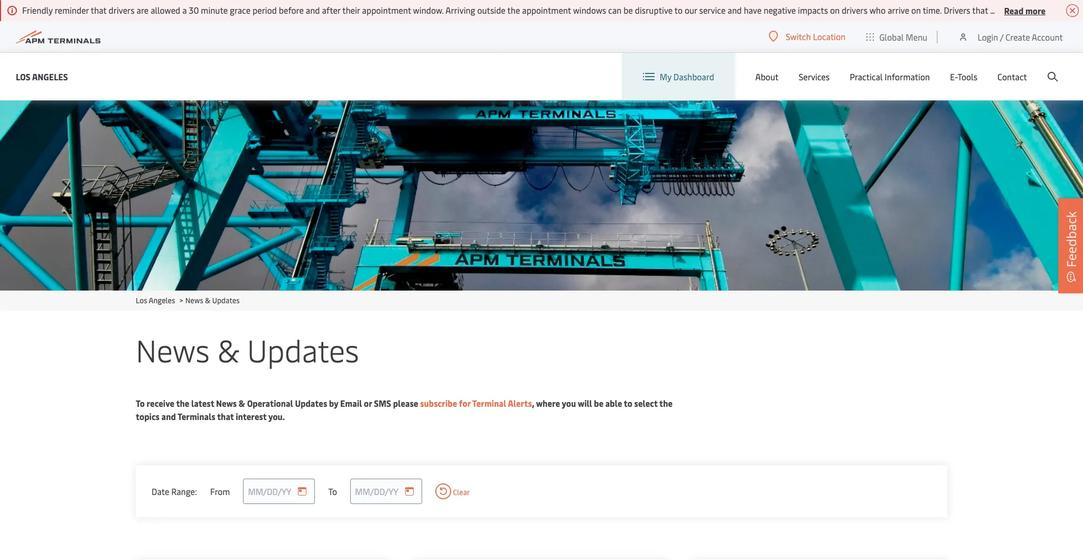 Task type: locate. For each thing, give the bounding box(es) containing it.
0 vertical spatial updates
[[212, 295, 240, 305]]

date range:
[[152, 485, 197, 497]]

1 horizontal spatial that
[[217, 411, 234, 422]]

1 horizontal spatial and
[[306, 4, 320, 16]]

contact
[[998, 71, 1027, 82]]

contact button
[[998, 53, 1027, 100]]

that left interest
[[217, 411, 234, 422]]

menu
[[906, 31, 928, 43]]

to
[[136, 397, 145, 409], [328, 485, 337, 497]]

windows
[[573, 4, 606, 16]]

1 horizontal spatial arrive
[[990, 4, 1012, 16]]

arrive
[[888, 4, 910, 16], [990, 4, 1012, 16]]

1 vertical spatial be
[[594, 397, 604, 409]]

be right can
[[624, 4, 633, 16]]

0 horizontal spatial the
[[176, 397, 189, 409]]

their
[[342, 4, 360, 16], [1044, 4, 1062, 16]]

on left time.
[[912, 4, 921, 16]]

our
[[685, 4, 697, 16]]

on right impacts
[[830, 4, 840, 16]]

, where you will be able to select the topics and terminals that interest you.
[[136, 397, 673, 422]]

1 vertical spatial angeles
[[149, 295, 175, 305]]

appointment left window.
[[362, 4, 411, 16]]

0 horizontal spatial and
[[161, 411, 176, 422]]

0 horizontal spatial angeles
[[32, 71, 68, 82]]

about button
[[756, 53, 779, 100]]

0 vertical spatial los angeles link
[[16, 70, 68, 83]]

can
[[608, 4, 622, 16]]

and left after
[[306, 4, 320, 16]]

be right the will
[[594, 397, 604, 409]]

To text field
[[350, 479, 422, 504]]

switch location button
[[769, 31, 846, 42]]

appointment left windows on the top
[[522, 4, 571, 16]]

1 vertical spatial to
[[624, 397, 633, 409]]

appointment
[[362, 4, 411, 16], [522, 4, 571, 16]]

login
[[978, 31, 998, 43]]

2 vertical spatial news
[[216, 397, 237, 409]]

grace
[[230, 4, 251, 16]]

0 vertical spatial be
[[624, 4, 633, 16]]

1 horizontal spatial angeles
[[149, 295, 175, 305]]

0 horizontal spatial los
[[16, 71, 30, 82]]

0 vertical spatial to
[[136, 397, 145, 409]]

angeles for los angeles > news & updates
[[149, 295, 175, 305]]

their left close alert image
[[1044, 4, 1062, 16]]

be inside , where you will be able to select the topics and terminals that interest you.
[[594, 397, 604, 409]]

please
[[393, 397, 418, 409]]

impacts
[[798, 4, 828, 16]]

1 appointment from the left
[[362, 4, 411, 16]]

&
[[205, 295, 211, 305], [217, 329, 240, 370], [239, 397, 245, 409]]

feedback button
[[1059, 198, 1083, 293]]

2 horizontal spatial the
[[660, 397, 673, 409]]

for
[[459, 397, 471, 409]]

appoi
[[1064, 4, 1083, 16]]

that
[[91, 4, 107, 16], [973, 4, 988, 16], [217, 411, 234, 422]]

1 horizontal spatial to
[[328, 485, 337, 497]]

by
[[329, 397, 338, 409]]

be
[[624, 4, 633, 16], [594, 397, 604, 409]]

1 vertical spatial to
[[328, 485, 337, 497]]

location
[[813, 31, 846, 42]]

1 vertical spatial los
[[136, 295, 147, 305]]

0 horizontal spatial on
[[830, 4, 840, 16]]

where
[[536, 397, 560, 409]]

0 horizontal spatial be
[[594, 397, 604, 409]]

drivers left 'who'
[[842, 4, 868, 16]]

my dashboard button
[[643, 53, 714, 100]]

and down "receive"
[[161, 411, 176, 422]]

1 horizontal spatial los angeles link
[[136, 295, 175, 305]]

are
[[137, 4, 149, 16]]

arrive up /
[[990, 4, 1012, 16]]

and left have
[[728, 4, 742, 16]]

,
[[532, 397, 534, 409]]

switch
[[786, 31, 811, 42]]

1 horizontal spatial their
[[1044, 4, 1062, 16]]

los for los angeles > news & updates
[[136, 295, 147, 305]]

information
[[885, 71, 930, 82]]

drivers
[[109, 4, 135, 16], [842, 4, 868, 16]]

that right drivers
[[973, 4, 988, 16]]

outside up login / create account
[[1014, 4, 1042, 16]]

and
[[306, 4, 320, 16], [728, 4, 742, 16], [161, 411, 176, 422]]

login / create account
[[978, 31, 1063, 43]]

period
[[253, 4, 277, 16]]

los angeles link
[[16, 70, 68, 83], [136, 295, 175, 305]]

1 horizontal spatial to
[[675, 4, 683, 16]]

outside right arriving
[[477, 4, 506, 16]]

read
[[1004, 4, 1024, 16]]

0 horizontal spatial drivers
[[109, 4, 135, 16]]

0 vertical spatial los
[[16, 71, 30, 82]]

0 horizontal spatial to
[[624, 397, 633, 409]]

1 horizontal spatial los
[[136, 295, 147, 305]]

1 their from the left
[[342, 4, 360, 16]]

global
[[880, 31, 904, 43]]

news & updates
[[136, 329, 359, 370]]

operational
[[247, 397, 293, 409]]

that right reminder
[[91, 4, 107, 16]]

0 vertical spatial angeles
[[32, 71, 68, 82]]

alerts
[[508, 397, 532, 409]]

email
[[340, 397, 362, 409]]

you.
[[268, 411, 285, 422]]

drivers left are
[[109, 4, 135, 16]]

2 arrive from the left
[[990, 4, 1012, 16]]

clear button
[[435, 484, 470, 499]]

0 horizontal spatial arrive
[[888, 4, 910, 16]]

e-tools
[[950, 71, 978, 82]]

news down >
[[136, 329, 210, 370]]

to right able at the bottom right of the page
[[624, 397, 633, 409]]

practical information
[[850, 71, 930, 82]]

updates
[[212, 295, 240, 305], [247, 329, 359, 370], [295, 397, 327, 409]]

outside
[[477, 4, 506, 16], [1014, 4, 1042, 16]]

0 horizontal spatial los angeles link
[[16, 70, 68, 83]]

0 horizontal spatial their
[[342, 4, 360, 16]]

1 horizontal spatial drivers
[[842, 4, 868, 16]]

2 horizontal spatial and
[[728, 4, 742, 16]]

1 horizontal spatial be
[[624, 4, 633, 16]]

news right latest
[[216, 397, 237, 409]]

a
[[182, 4, 187, 16]]

able
[[606, 397, 622, 409]]

1 horizontal spatial outside
[[1014, 4, 1042, 16]]

or
[[364, 397, 372, 409]]

arrive right 'who'
[[888, 4, 910, 16]]

1 horizontal spatial on
[[912, 4, 921, 16]]

more
[[1026, 4, 1046, 16]]

to
[[675, 4, 683, 16], [624, 397, 633, 409]]

1 vertical spatial updates
[[247, 329, 359, 370]]

1 horizontal spatial appointment
[[522, 4, 571, 16]]

0 horizontal spatial to
[[136, 397, 145, 409]]

minute
[[201, 4, 228, 16]]

news right >
[[185, 295, 203, 305]]

global menu
[[880, 31, 928, 43]]

to left our
[[675, 4, 683, 16]]

0 horizontal spatial appointment
[[362, 4, 411, 16]]

their right after
[[342, 4, 360, 16]]

news
[[185, 295, 203, 305], [136, 329, 210, 370], [216, 397, 237, 409]]

1 horizontal spatial the
[[508, 4, 520, 16]]

0 horizontal spatial outside
[[477, 4, 506, 16]]

on
[[830, 4, 840, 16], [912, 4, 921, 16]]



Task type: vqa. For each thing, say whether or not it's contained in the screenshot.
the subscribe
yes



Task type: describe. For each thing, give the bounding box(es) containing it.
interest
[[236, 411, 267, 422]]

service
[[699, 4, 726, 16]]

after
[[322, 4, 341, 16]]

article listing 2 image
[[0, 100, 1083, 291]]

you
[[562, 397, 576, 409]]

friendly
[[22, 4, 53, 16]]

arriving
[[446, 4, 475, 16]]

that inside , where you will be able to select the topics and terminals that interest you.
[[217, 411, 234, 422]]

1 arrive from the left
[[888, 4, 910, 16]]

angeles for los angeles
[[32, 71, 68, 82]]

create
[[1006, 31, 1030, 43]]

1 outside from the left
[[477, 4, 506, 16]]

terminal
[[472, 397, 506, 409]]

my dashboard
[[660, 71, 714, 82]]

subscribe for terminal alerts link
[[420, 397, 532, 409]]

feedback
[[1063, 211, 1080, 267]]

who
[[870, 4, 886, 16]]

about
[[756, 71, 779, 82]]

window.
[[413, 4, 444, 16]]

switch location
[[786, 31, 846, 42]]

2 appointment from the left
[[522, 4, 571, 16]]

1 vertical spatial los angeles link
[[136, 295, 175, 305]]

2 vertical spatial &
[[239, 397, 245, 409]]

date
[[152, 485, 169, 497]]

to for to receive the latest news & operational updates by email or sms please subscribe for terminal alerts
[[136, 397, 145, 409]]

1 vertical spatial news
[[136, 329, 210, 370]]

From text field
[[243, 479, 315, 504]]

30
[[189, 4, 199, 16]]

allowed
[[151, 4, 180, 16]]

0 vertical spatial &
[[205, 295, 211, 305]]

disruptive
[[635, 4, 673, 16]]

reminder
[[55, 4, 89, 16]]

practical
[[850, 71, 883, 82]]

login / create account link
[[958, 21, 1063, 52]]

0 horizontal spatial that
[[91, 4, 107, 16]]

read more button
[[1004, 4, 1046, 17]]

clear
[[451, 487, 470, 497]]

los angeles
[[16, 71, 68, 82]]

drivers
[[944, 4, 971, 16]]

to for to
[[328, 485, 337, 497]]

terminals
[[178, 411, 215, 422]]

the inside , where you will be able to select the topics and terminals that interest you.
[[660, 397, 673, 409]]

los for los angeles
[[16, 71, 30, 82]]

dashboard
[[674, 71, 714, 82]]

tools
[[958, 71, 978, 82]]

my
[[660, 71, 672, 82]]

have
[[744, 4, 762, 16]]

to inside , where you will be able to select the topics and terminals that interest you.
[[624, 397, 633, 409]]

practical information button
[[850, 53, 930, 100]]

subscribe
[[420, 397, 457, 409]]

to receive the latest news & operational updates by email or sms please subscribe for terminal alerts
[[136, 397, 532, 409]]

and inside , where you will be able to select the topics and terminals that interest you.
[[161, 411, 176, 422]]

0 vertical spatial to
[[675, 4, 683, 16]]

negative
[[764, 4, 796, 16]]

2 vertical spatial updates
[[295, 397, 327, 409]]

from
[[210, 485, 230, 497]]

time.
[[923, 4, 942, 16]]

select
[[634, 397, 658, 409]]

services
[[799, 71, 830, 82]]

topics
[[136, 411, 160, 422]]

receive
[[147, 397, 174, 409]]

before
[[279, 4, 304, 16]]

2 outside from the left
[[1014, 4, 1042, 16]]

2 horizontal spatial that
[[973, 4, 988, 16]]

>
[[180, 295, 183, 305]]

los angeles > news & updates
[[136, 295, 240, 305]]

range:
[[171, 485, 197, 497]]

services button
[[799, 53, 830, 100]]

account
[[1032, 31, 1063, 43]]

will
[[578, 397, 592, 409]]

latest
[[191, 397, 214, 409]]

e-tools button
[[950, 53, 978, 100]]

e-
[[950, 71, 958, 82]]

friendly reminder that drivers are allowed a 30 minute grace period before and after their appointment window. arriving outside the appointment windows can be disruptive to our service and have negative impacts on drivers who arrive on time. drivers that arrive outside their appoi
[[22, 4, 1083, 16]]

1 on from the left
[[830, 4, 840, 16]]

sms
[[374, 397, 391, 409]]

1 drivers from the left
[[109, 4, 135, 16]]

2 on from the left
[[912, 4, 921, 16]]

2 their from the left
[[1044, 4, 1062, 16]]

1 vertical spatial &
[[217, 329, 240, 370]]

global menu button
[[856, 21, 938, 53]]

/
[[1000, 31, 1004, 43]]

0 vertical spatial news
[[185, 295, 203, 305]]

2 drivers from the left
[[842, 4, 868, 16]]

close alert image
[[1066, 4, 1079, 17]]

read more
[[1004, 4, 1046, 16]]



